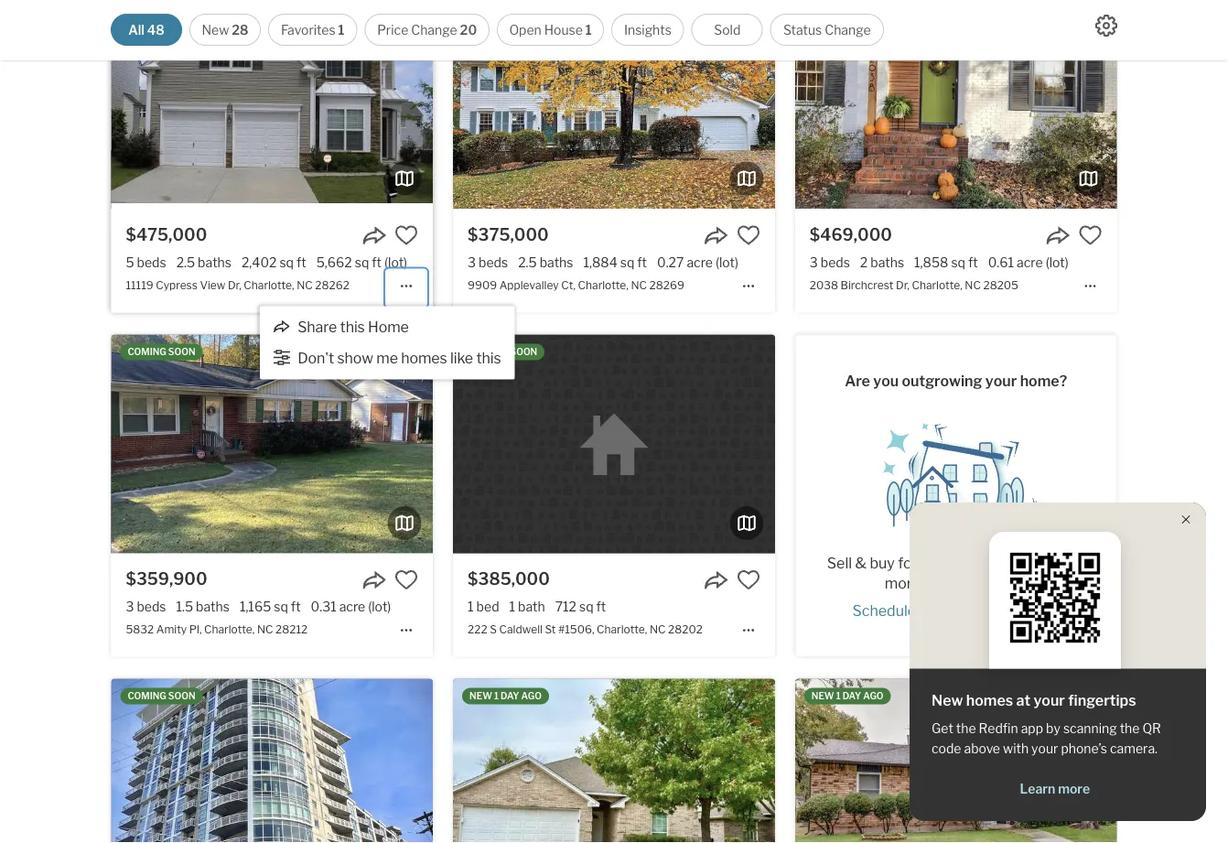 Task type: vqa. For each thing, say whether or not it's contained in the screenshot.
For to the bottom
yes



Task type: describe. For each thing, give the bounding box(es) containing it.
1pm
[[612, 2, 631, 13]]

schedule
[[853, 602, 917, 620]]

sell
[[828, 554, 853, 572]]

nc for $359,900
[[257, 623, 273, 636]]

photo of 9909 applevalley ct, charlotte, nc 28269 image
[[453, 0, 775, 209]]

0.31
[[311, 599, 337, 615]]

coming down 5832
[[128, 691, 166, 702]]

scanning
[[1064, 721, 1118, 737]]

like
[[450, 349, 473, 367]]

1 bed
[[468, 599, 500, 615]]

new homes at your fingertips
[[932, 692, 1137, 710]]

your for fingertips
[[1034, 692, 1066, 710]]

coming soon for $475,000
[[128, 2, 195, 13]]

price change 20
[[377, 22, 477, 38]]

bath
[[518, 599, 545, 615]]

open
[[560, 2, 586, 13]]

an image of a house image
[[865, 410, 1048, 534]]

2 the from the left
[[1121, 721, 1140, 737]]

photo of 2038 birchcrest dr, charlotte, nc 28205 image
[[796, 0, 1118, 209]]

0.27
[[658, 255, 684, 270]]

by
[[1047, 721, 1061, 737]]

house
[[545, 22, 583, 38]]

11119
[[126, 278, 153, 292]]

(lot) for $469,000
[[1046, 255, 1069, 270]]

5832
[[126, 623, 154, 636]]

photo of 8619 grumman dr, dallas, tx 75228 image
[[796, 679, 1118, 843]]

new 28
[[202, 22, 249, 38]]

$469,000
[[810, 224, 893, 245]]

28202
[[669, 623, 703, 636]]

1 inside favorites option
[[338, 22, 345, 38]]

sq for $475,000
[[280, 255, 294, 270]]

5,662
[[317, 255, 352, 270]]

soon for $375,000
[[511, 2, 538, 13]]

3 for $359,900
[[126, 599, 134, 615]]

1 vertical spatial for
[[924, 574, 944, 592]]

beds for $359,900
[[137, 599, 166, 615]]

don't
[[298, 349, 334, 367]]

all 48
[[128, 22, 165, 38]]

2.5 baths for $375,000
[[518, 255, 574, 270]]

3 beds for $359,900
[[126, 599, 166, 615]]

Sold radio
[[692, 14, 763, 46]]

are you outgrowing your home?
[[845, 372, 1068, 389]]

1 vertical spatial listing
[[931, 602, 972, 620]]

0.61 acre (lot)
[[989, 255, 1069, 270]]

1,165
[[240, 599, 271, 615]]

and
[[1025, 554, 1051, 572]]

share this home
[[298, 318, 409, 336]]

3 beds for $469,000
[[810, 255, 851, 270]]

ft for $469,000
[[969, 255, 979, 270]]

app
[[1022, 721, 1044, 737]]

favorite button checkbox for $359,900
[[395, 568, 419, 592]]

all
[[128, 22, 145, 38]]

28269
[[650, 278, 685, 292]]

don't show me homes like this button
[[273, 349, 502, 367]]

1 vertical spatial a
[[920, 602, 928, 620]]

1,165 sq ft
[[240, 599, 301, 615]]

Insights radio
[[612, 14, 685, 46]]

(lot) right 5,662
[[385, 255, 408, 270]]

Price Change radio
[[365, 14, 490, 46]]

soon for $385,000
[[511, 346, 538, 357]]

coming for $375,000
[[470, 2, 509, 13]]

soon for $475,000
[[168, 2, 195, 13]]

1 dr, from the left
[[228, 278, 242, 292]]

New radio
[[190, 14, 261, 46]]

dialog containing share this home
[[260, 306, 515, 379]]

birchcrest
[[841, 278, 894, 292]]

new for photo of 8619 grumman dr, dallas, tx 75228
[[812, 691, 835, 702]]

$359,900
[[126, 569, 208, 589]]

with
[[1004, 741, 1029, 757]]

photo of 222 s caldwell st #1506, charlotte, nc 28202 image
[[453, 335, 775, 554]]

ct,
[[562, 278, 576, 292]]

caldwell
[[500, 623, 543, 636]]

st
[[545, 623, 556, 636]]

show
[[337, 349, 374, 367]]

1 the from the left
[[957, 721, 977, 737]]

option group containing all
[[111, 14, 884, 46]]

coming for $385,000
[[470, 346, 509, 357]]

#1506,
[[559, 623, 595, 636]]

0 horizontal spatial for
[[898, 554, 918, 572]]

charlotte, for $359,900
[[204, 623, 255, 636]]

0.27 acre (lot)
[[658, 255, 739, 270]]

soon down amity
[[168, 691, 195, 702]]

charlotte, right #1506,
[[597, 623, 648, 636]]

charlotte, for $375,000
[[578, 278, 629, 292]]

acre for $375,000
[[687, 255, 713, 270]]

open
[[509, 22, 542, 38]]

change for status
[[825, 22, 871, 38]]

baths for $469,000
[[871, 255, 905, 270]]

listing inside the sell & buy for a 1% listing fee and save more for what's next.
[[956, 554, 997, 572]]

acre for $359,900
[[339, 599, 366, 615]]

photo of 5832 amity pl, charlotte, nc 28212 image
[[111, 335, 433, 554]]

2038 birchcrest dr, charlotte, nc 28205
[[810, 278, 1019, 292]]

sq for $375,000
[[621, 255, 635, 270]]

48
[[147, 22, 165, 38]]

beds for $475,000
[[137, 255, 166, 270]]

soon for $359,900
[[168, 346, 195, 357]]

save
[[1054, 554, 1086, 572]]

fee
[[1000, 554, 1022, 572]]

1,858 sq ft
[[915, 255, 979, 270]]

sq for $359,900
[[274, 599, 288, 615]]

sun,
[[588, 2, 610, 13]]

get the redfin app by scanning the qr code above with your phone's camera.
[[932, 721, 1162, 757]]

1,884
[[584, 255, 618, 270]]

learn more
[[1021, 782, 1091, 797]]

get
[[932, 721, 954, 737]]

qr
[[1143, 721, 1162, 737]]

change for price
[[411, 22, 458, 38]]

0.61
[[989, 255, 1015, 270]]

me
[[377, 349, 398, 367]]

Favorites radio
[[268, 14, 357, 46]]

1,884 sq ft
[[584, 255, 647, 270]]

5832 amity pl, charlotte, nc 28212
[[126, 623, 308, 636]]

nc for $375,000
[[631, 278, 647, 292]]

charlotte, down 2,402 sq ft
[[244, 278, 295, 292]]

2
[[861, 255, 868, 270]]

20
[[460, 22, 477, 38]]

28212
[[276, 623, 308, 636]]

home?
[[1021, 372, 1068, 389]]

2.5 for $475,000
[[176, 255, 195, 270]]

s
[[490, 623, 497, 636]]

ft for $375,000
[[638, 255, 647, 270]]

open house 1
[[509, 22, 592, 38]]

home
[[368, 318, 409, 336]]

favorite button image for $475,000
[[395, 224, 419, 247]]

code
[[932, 741, 962, 757]]

2,402
[[242, 255, 277, 270]]

photo of 11119 cypress view dr, charlotte, nc 28262 image
[[111, 0, 433, 209]]

sq for $469,000
[[952, 255, 966, 270]]

baths for $359,900
[[196, 599, 230, 615]]

consultation
[[975, 602, 1060, 620]]



Task type: locate. For each thing, give the bounding box(es) containing it.
2 horizontal spatial acre
[[1017, 255, 1044, 270]]

$385,000
[[468, 569, 550, 589]]

(lot) right 0.61
[[1046, 255, 1069, 270]]

favorite button checkbox for $469,000
[[1079, 224, 1103, 247]]

dr,
[[228, 278, 242, 292], [897, 278, 910, 292]]

2,402 sq ft
[[242, 255, 306, 270]]

0 horizontal spatial 2.5
[[176, 255, 195, 270]]

a right the schedule
[[920, 602, 928, 620]]

nc down 1,165 sq ft
[[257, 623, 273, 636]]

3 up "2038"
[[810, 255, 818, 270]]

0 horizontal spatial 3
[[126, 599, 134, 615]]

above
[[965, 741, 1001, 757]]

beds for $469,000
[[821, 255, 851, 270]]

insights
[[624, 22, 672, 38]]

0 vertical spatial homes
[[401, 349, 447, 367]]

coming up 20
[[470, 2, 509, 13]]

1 new from the left
[[470, 691, 493, 702]]

1 vertical spatial this
[[477, 349, 501, 367]]

1 bath
[[510, 599, 545, 615]]

change left 20
[[411, 22, 458, 38]]

beds right the 5
[[137, 255, 166, 270]]

soon up "all" radio
[[168, 2, 195, 13]]

ft for $359,900
[[291, 599, 301, 615]]

2 new 1 day ago from the left
[[812, 691, 884, 702]]

1 inside open house radio
[[586, 22, 592, 38]]

new for photo of 3319 light pointe dr, dallas, tx 75228
[[470, 691, 493, 702]]

baths up view
[[198, 255, 232, 270]]

coming soon
[[128, 2, 195, 13], [470, 2, 538, 13], [812, 2, 880, 13], [128, 346, 195, 357], [470, 346, 538, 357], [128, 691, 195, 702]]

sq right 1,858
[[952, 255, 966, 270]]

3 beds up "9909"
[[468, 255, 508, 270]]

1 2.5 from the left
[[176, 255, 195, 270]]

are
[[845, 372, 871, 389]]

acre right 0.31
[[339, 599, 366, 615]]

712 sq ft
[[556, 599, 606, 615]]

1 day from the left
[[501, 691, 520, 702]]

1 horizontal spatial new
[[932, 692, 964, 710]]

coming soon up open
[[470, 2, 538, 13]]

more inside the sell & buy for a 1% listing fee and save more for what's next.
[[885, 574, 921, 592]]

coming up status change
[[812, 2, 851, 13]]

1 change from the left
[[411, 22, 458, 38]]

3 beds
[[468, 255, 508, 270], [810, 255, 851, 270], [126, 599, 166, 615]]

schedule a listing consultation
[[853, 602, 1060, 620]]

0.31 acre (lot)
[[311, 599, 391, 615]]

dr, down 2 baths
[[897, 278, 910, 292]]

beds up "9909"
[[479, 255, 508, 270]]

homes
[[401, 349, 447, 367], [967, 692, 1014, 710]]

new 1 day ago for photo of 3319 light pointe dr, dallas, tx 75228
[[470, 691, 542, 702]]

soon down cypress
[[168, 346, 195, 357]]

5
[[126, 255, 134, 270]]

&
[[856, 554, 867, 572]]

your inside get the redfin app by scanning the qr code above with your phone's camera.
[[1032, 741, 1059, 757]]

sell & buy for a 1% listing fee and save more for what's next.
[[828, 554, 1086, 592]]

ft
[[297, 255, 306, 270], [372, 255, 382, 270], [638, 255, 647, 270], [969, 255, 979, 270], [291, 599, 301, 615], [597, 599, 606, 615]]

0 horizontal spatial this
[[340, 318, 365, 336]]

change inside option
[[411, 22, 458, 38]]

0 vertical spatial your
[[986, 372, 1018, 389]]

ft for $475,000
[[297, 255, 306, 270]]

favorite button image for $375,000
[[737, 224, 761, 247]]

favorite button image
[[1079, 224, 1103, 247], [395, 568, 419, 592]]

coming soon down "9909"
[[470, 346, 538, 357]]

1 horizontal spatial day
[[843, 691, 862, 702]]

0 horizontal spatial more
[[885, 574, 921, 592]]

applevalley
[[500, 278, 559, 292]]

more
[[885, 574, 921, 592], [1059, 782, 1091, 797]]

listing down what's
[[931, 602, 972, 620]]

favorite button checkbox for $385,000
[[737, 568, 761, 592]]

coming soon up 48
[[128, 2, 195, 13]]

1 new 1 day ago from the left
[[470, 691, 542, 702]]

bed
[[477, 599, 500, 615]]

new 1 day ago for photo of 8619 grumman dr, dallas, tx 75228
[[812, 691, 884, 702]]

new inside new option
[[202, 22, 229, 38]]

coming soon up status change
[[812, 2, 880, 13]]

day for photo of 8619 grumman dr, dallas, tx 75228
[[843, 691, 862, 702]]

1 horizontal spatial favorite button image
[[1079, 224, 1103, 247]]

1 horizontal spatial this
[[477, 349, 501, 367]]

ft left 5,662
[[297, 255, 306, 270]]

nc left 28205
[[965, 278, 982, 292]]

nc
[[297, 278, 313, 292], [631, 278, 647, 292], [965, 278, 982, 292], [257, 623, 273, 636], [650, 623, 666, 636]]

0 horizontal spatial 3 beds
[[126, 599, 166, 615]]

photo of 3319 light pointe dr, dallas, tx 75228 image
[[453, 679, 775, 843]]

0 vertical spatial new
[[202, 22, 229, 38]]

0 horizontal spatial favorite button image
[[395, 568, 419, 592]]

baths for $475,000
[[198, 255, 232, 270]]

favorite button checkbox for $475,000
[[395, 224, 419, 247]]

the up camera.
[[1121, 721, 1140, 737]]

2 day from the left
[[843, 691, 862, 702]]

this up show
[[340, 318, 365, 336]]

ft for $385,000
[[597, 599, 606, 615]]

charlotte, right pl,
[[204, 623, 255, 636]]

more down buy
[[885, 574, 921, 592]]

ft left the 0.27 in the right top of the page
[[638, 255, 647, 270]]

baths for $375,000
[[540, 255, 574, 270]]

what's
[[947, 574, 992, 592]]

coming for $475,000
[[128, 2, 166, 13]]

day for photo of 3319 light pointe dr, dallas, tx 75228
[[501, 691, 520, 702]]

1 horizontal spatial 3
[[468, 255, 476, 270]]

1 2.5 baths from the left
[[176, 255, 232, 270]]

1 vertical spatial homes
[[967, 692, 1014, 710]]

beds up 5832
[[137, 599, 166, 615]]

change inside radio
[[825, 22, 871, 38]]

this
[[340, 318, 365, 336], [477, 349, 501, 367]]

0 vertical spatial this
[[340, 318, 365, 336]]

charlotte, for $469,000
[[912, 278, 963, 292]]

ft right 5,662
[[372, 255, 382, 270]]

222
[[468, 623, 488, 636]]

1 vertical spatial more
[[1059, 782, 1091, 797]]

28
[[232, 22, 249, 38]]

ago for photo of 3319 light pointe dr, dallas, tx 75228
[[522, 691, 542, 702]]

status
[[784, 22, 823, 38]]

1 horizontal spatial change
[[825, 22, 871, 38]]

share this home button
[[273, 318, 410, 336]]

listing up what's
[[956, 554, 997, 572]]

28262
[[315, 278, 350, 292]]

coming soon for $469,000
[[812, 2, 880, 13]]

1 vertical spatial your
[[1034, 692, 1066, 710]]

11119 cypress view dr, charlotte, nc 28262
[[126, 278, 350, 292]]

Open House radio
[[497, 14, 604, 46]]

new for new 28
[[202, 22, 229, 38]]

to
[[633, 2, 646, 13]]

28205
[[984, 278, 1019, 292]]

charlotte, down the 1,884
[[578, 278, 629, 292]]

favorite button image for $469,000
[[1079, 224, 1103, 247]]

dr, right view
[[228, 278, 242, 292]]

1 ago from the left
[[522, 691, 542, 702]]

(lot) down favorite button option
[[716, 255, 739, 270]]

option group
[[111, 14, 884, 46]]

0 horizontal spatial the
[[957, 721, 977, 737]]

ft left 0.61
[[969, 255, 979, 270]]

3 beds up "2038"
[[810, 255, 851, 270]]

baths up ct,
[[540, 255, 574, 270]]

coming soon down cypress
[[128, 346, 195, 357]]

favorite button checkbox
[[395, 224, 419, 247], [1079, 224, 1103, 247], [395, 568, 419, 592], [737, 568, 761, 592]]

sq right "2,402"
[[280, 255, 294, 270]]

2.5 baths up view
[[176, 255, 232, 270]]

soon up status change
[[853, 2, 880, 13]]

2 dr, from the left
[[897, 278, 910, 292]]

for right buy
[[898, 554, 918, 572]]

coming soon for $359,900
[[128, 346, 195, 357]]

2 2.5 baths from the left
[[518, 255, 574, 270]]

status change
[[784, 22, 871, 38]]

1 vertical spatial favorite button image
[[395, 568, 419, 592]]

1 horizontal spatial new 1 day ago
[[812, 691, 884, 702]]

1 horizontal spatial the
[[1121, 721, 1140, 737]]

dialog
[[260, 306, 515, 379]]

new 1 day ago
[[470, 691, 542, 702], [812, 691, 884, 702]]

0 horizontal spatial ago
[[522, 691, 542, 702]]

(lot) for $375,000
[[716, 255, 739, 270]]

share
[[298, 318, 337, 336]]

view
[[200, 278, 226, 292]]

1 horizontal spatial more
[[1059, 782, 1091, 797]]

2 horizontal spatial 3 beds
[[810, 255, 851, 270]]

cypress
[[156, 278, 198, 292]]

coming up all 48
[[128, 2, 166, 13]]

712
[[556, 599, 577, 615]]

nc left 28269
[[631, 278, 647, 292]]

2.5 up cypress
[[176, 255, 195, 270]]

sq right 5,662
[[355, 255, 369, 270]]

2 horizontal spatial 3
[[810, 255, 818, 270]]

1 horizontal spatial dr,
[[897, 278, 910, 292]]

1.5
[[176, 599, 193, 615]]

sq right the 1,884
[[621, 255, 635, 270]]

3 for $375,000
[[468, 255, 476, 270]]

favorite button image for $385,000
[[737, 568, 761, 592]]

camera.
[[1111, 741, 1158, 757]]

soon up open
[[511, 2, 538, 13]]

2 baths
[[861, 255, 905, 270]]

change right status
[[825, 22, 871, 38]]

new up get
[[932, 692, 964, 710]]

nc left 28202
[[650, 623, 666, 636]]

1
[[338, 22, 345, 38], [586, 22, 592, 38], [468, 599, 474, 615], [510, 599, 516, 615], [494, 691, 499, 702], [837, 691, 841, 702]]

3 beds for $375,000
[[468, 255, 508, 270]]

learn more link
[[932, 781, 1179, 798]]

2 new from the left
[[812, 691, 835, 702]]

nc for $469,000
[[965, 278, 982, 292]]

coming for $359,900
[[128, 346, 166, 357]]

coming soon for $385,000
[[470, 346, 538, 357]]

2.5 baths
[[176, 255, 232, 270], [518, 255, 574, 270]]

2 change from the left
[[825, 22, 871, 38]]

9909 applevalley ct, charlotte, nc 28269
[[468, 278, 685, 292]]

sq for $385,000
[[580, 599, 594, 615]]

favorite button image for $359,900
[[395, 568, 419, 592]]

redfin
[[979, 721, 1019, 737]]

your right at
[[1034, 692, 1066, 710]]

5 beds
[[126, 255, 166, 270]]

0 horizontal spatial dr,
[[228, 278, 242, 292]]

favorites
[[281, 22, 336, 38]]

0 vertical spatial a
[[921, 554, 929, 572]]

price
[[377, 22, 409, 38]]

acre right 0.61
[[1017, 255, 1044, 270]]

3 beds up 5832
[[126, 599, 166, 615]]

acre for $469,000
[[1017, 255, 1044, 270]]

next.
[[995, 574, 1028, 592]]

homes up redfin
[[967, 692, 1014, 710]]

buy
[[870, 554, 895, 572]]

1 horizontal spatial new
[[812, 691, 835, 702]]

coming soon down amity
[[128, 691, 195, 702]]

2 ago from the left
[[864, 691, 884, 702]]

0 horizontal spatial new
[[470, 691, 493, 702]]

Status Change radio
[[771, 14, 884, 46]]

3pm
[[648, 2, 669, 13]]

app install qr code image
[[1004, 547, 1107, 649]]

your left 'home?'
[[986, 372, 1018, 389]]

don't show me homes like this
[[298, 349, 501, 367]]

baths right 2
[[871, 255, 905, 270]]

favorite button image
[[395, 224, 419, 247], [737, 224, 761, 247], [737, 568, 761, 592]]

pl,
[[189, 623, 202, 636]]

soon right "like"
[[511, 346, 538, 357]]

beds for $375,000
[[479, 255, 508, 270]]

1 horizontal spatial for
[[924, 574, 944, 592]]

ft up 28212
[[291, 599, 301, 615]]

0 horizontal spatial homes
[[401, 349, 447, 367]]

(lot) right 0.31
[[368, 599, 391, 615]]

$475,000
[[126, 224, 207, 245]]

beds up "2038"
[[821, 255, 851, 270]]

photo of 505 e 6th st #902, charlotte, nc 28202 image
[[111, 679, 433, 843]]

1 vertical spatial new
[[932, 692, 964, 710]]

for down 1%
[[924, 574, 944, 592]]

2.5 baths up applevalley
[[518, 255, 574, 270]]

1 horizontal spatial 3 beds
[[468, 255, 508, 270]]

1 horizontal spatial acre
[[687, 255, 713, 270]]

1,858
[[915, 255, 949, 270]]

coming soon for $375,000
[[470, 2, 538, 13]]

your
[[986, 372, 1018, 389], [1034, 692, 1066, 710], [1032, 741, 1059, 757]]

2.5 up applevalley
[[518, 255, 537, 270]]

learn
[[1021, 782, 1056, 797]]

ago down caldwell
[[522, 691, 542, 702]]

new for new homes at your fingertips
[[932, 692, 964, 710]]

the right get
[[957, 721, 977, 737]]

your for home?
[[986, 372, 1018, 389]]

0 horizontal spatial new
[[202, 22, 229, 38]]

1 horizontal spatial ago
[[864, 691, 884, 702]]

0 horizontal spatial new 1 day ago
[[470, 691, 542, 702]]

nc left 28262
[[297, 278, 313, 292]]

charlotte, down 1,858
[[912, 278, 963, 292]]

ago down the schedule
[[864, 691, 884, 702]]

coming for $469,000
[[812, 2, 851, 13]]

acre right the 0.27 in the right top of the page
[[687, 255, 713, 270]]

soon for $469,000
[[853, 2, 880, 13]]

0 vertical spatial listing
[[956, 554, 997, 572]]

2.5 baths for $475,000
[[176, 255, 232, 270]]

more right learn
[[1059, 782, 1091, 797]]

a inside the sell & buy for a 1% listing fee and save more for what's next.
[[921, 554, 929, 572]]

222 s caldwell st #1506, charlotte, nc 28202
[[468, 623, 703, 636]]

baths up 5832 amity pl, charlotte, nc 28212
[[196, 599, 230, 615]]

0 horizontal spatial change
[[411, 22, 458, 38]]

new
[[202, 22, 229, 38], [932, 692, 964, 710]]

ft up 222 s caldwell st #1506, charlotte, nc 28202
[[597, 599, 606, 615]]

sq up 28212
[[274, 599, 288, 615]]

2 vertical spatial your
[[1032, 741, 1059, 757]]

coming down 11119
[[128, 346, 166, 357]]

All radio
[[111, 14, 182, 46]]

0 vertical spatial for
[[898, 554, 918, 572]]

favorite button checkbox
[[737, 224, 761, 247]]

open sun, 1pm to 3pm
[[560, 2, 669, 13]]

this right "like"
[[477, 349, 501, 367]]

0 vertical spatial more
[[885, 574, 921, 592]]

favorites 1
[[281, 22, 345, 38]]

0 horizontal spatial 2.5 baths
[[176, 255, 232, 270]]

you
[[874, 372, 899, 389]]

2.5 for $375,000
[[518, 255, 537, 270]]

1 horizontal spatial 2.5
[[518, 255, 537, 270]]

a left 1%
[[921, 554, 929, 572]]

0 horizontal spatial acre
[[339, 599, 366, 615]]

1 horizontal spatial homes
[[967, 692, 1014, 710]]

1 horizontal spatial 2.5 baths
[[518, 255, 574, 270]]

1%
[[932, 554, 953, 572]]

sq right 712
[[580, 599, 594, 615]]

9909
[[468, 278, 497, 292]]

homes right me
[[401, 349, 447, 367]]

your down by
[[1032, 741, 1059, 757]]

3 up 5832
[[126, 599, 134, 615]]

3 up "9909"
[[468, 255, 476, 270]]

for
[[898, 554, 918, 572], [924, 574, 944, 592]]

coming down "9909"
[[470, 346, 509, 357]]

ago for photo of 8619 grumman dr, dallas, tx 75228
[[864, 691, 884, 702]]

0 vertical spatial favorite button image
[[1079, 224, 1103, 247]]

2 2.5 from the left
[[518, 255, 537, 270]]

sold
[[714, 22, 741, 38]]

0 horizontal spatial day
[[501, 691, 520, 702]]

$375,000
[[468, 224, 549, 245]]

3 for $469,000
[[810, 255, 818, 270]]

new left 28
[[202, 22, 229, 38]]

(lot) for $359,900
[[368, 599, 391, 615]]

coming
[[128, 2, 166, 13], [470, 2, 509, 13], [812, 2, 851, 13], [128, 346, 166, 357], [470, 346, 509, 357], [128, 691, 166, 702]]



